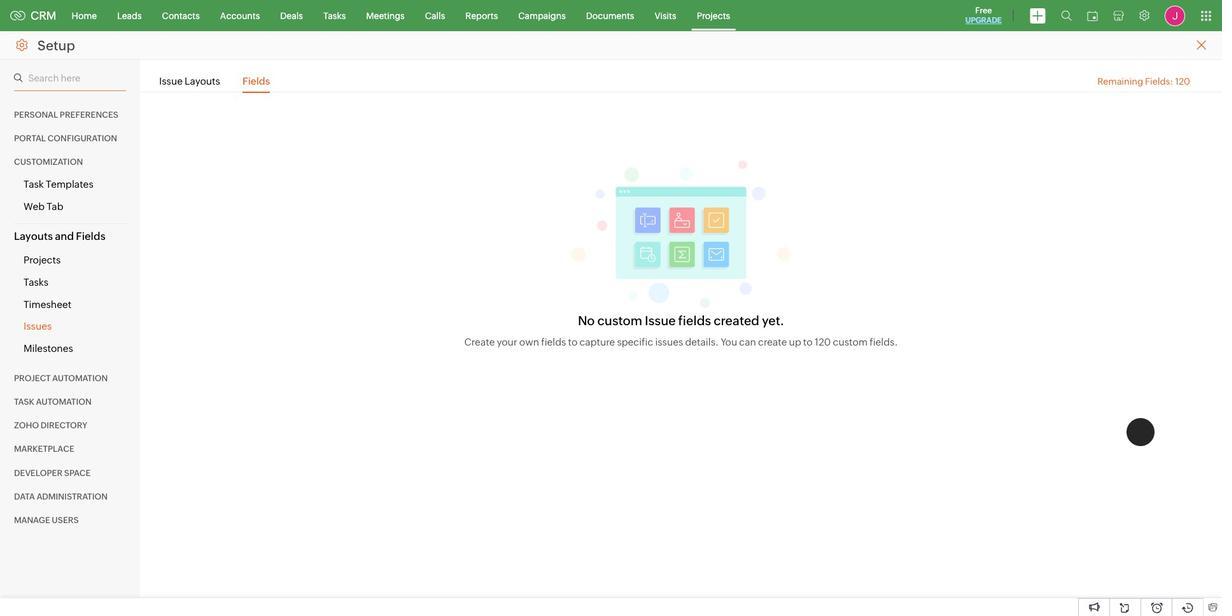 Task type: locate. For each thing, give the bounding box(es) containing it.
home
[[72, 11, 97, 21]]

reports link
[[455, 0, 508, 31]]

campaigns
[[518, 11, 566, 21]]

profile image
[[1165, 5, 1185, 26]]

visits
[[655, 11, 676, 21]]

projects link
[[687, 0, 740, 31]]

tasks link
[[313, 0, 356, 31]]

search element
[[1053, 0, 1080, 31]]

visits link
[[644, 0, 687, 31]]

free
[[975, 6, 992, 15]]

crm
[[31, 9, 56, 22]]

deals
[[280, 11, 303, 21]]

calendar image
[[1087, 11, 1098, 21]]

accounts link
[[210, 0, 270, 31]]

campaigns link
[[508, 0, 576, 31]]

deals link
[[270, 0, 313, 31]]

create menu image
[[1030, 8, 1046, 23]]

tasks
[[323, 11, 346, 21]]

home link
[[61, 0, 107, 31]]

calls link
[[415, 0, 455, 31]]

profile element
[[1157, 0, 1193, 31]]



Task type: describe. For each thing, give the bounding box(es) containing it.
documents link
[[576, 0, 644, 31]]

reports
[[465, 11, 498, 21]]

crm link
[[10, 9, 56, 22]]

upgrade
[[966, 16, 1002, 25]]

documents
[[586, 11, 634, 21]]

leads
[[117, 11, 142, 21]]

contacts link
[[152, 0, 210, 31]]

calls
[[425, 11, 445, 21]]

search image
[[1061, 10, 1072, 21]]

projects
[[697, 11, 730, 21]]

free upgrade
[[966, 6, 1002, 25]]

leads link
[[107, 0, 152, 31]]

accounts
[[220, 11, 260, 21]]

create menu element
[[1022, 0, 1053, 31]]

contacts
[[162, 11, 200, 21]]

meetings
[[366, 11, 405, 21]]

meetings link
[[356, 0, 415, 31]]



Task type: vqa. For each thing, say whether or not it's contained in the screenshot.
CRM
yes



